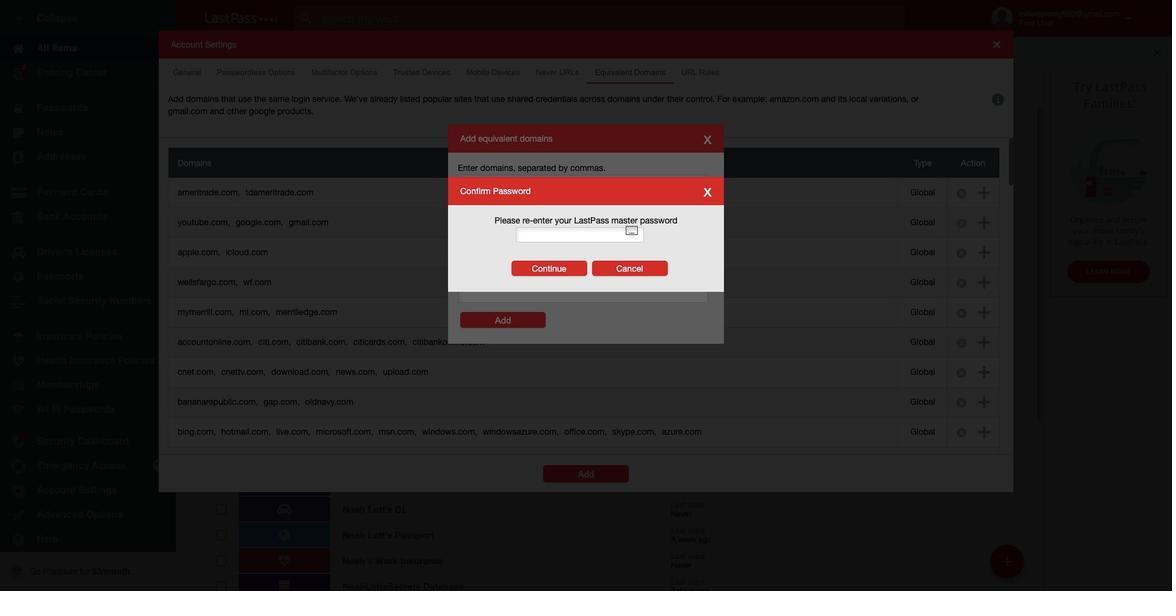 Task type: vqa. For each thing, say whether or not it's contained in the screenshot.
"new item" element
no



Task type: locate. For each thing, give the bounding box(es) containing it.
search my vault text field
[[294, 5, 929, 32]]

lastpass image
[[205, 13, 277, 24]]

new item image
[[1004, 557, 1012, 566]]

main content main content
[[176, 104, 1035, 591]]



Task type: describe. For each thing, give the bounding box(es) containing it.
vault options navigation
[[176, 67, 1044, 104]]

Search search field
[[294, 5, 929, 32]]

new item navigation
[[986, 541, 1032, 591]]

main navigation navigation
[[0, 0, 176, 591]]



